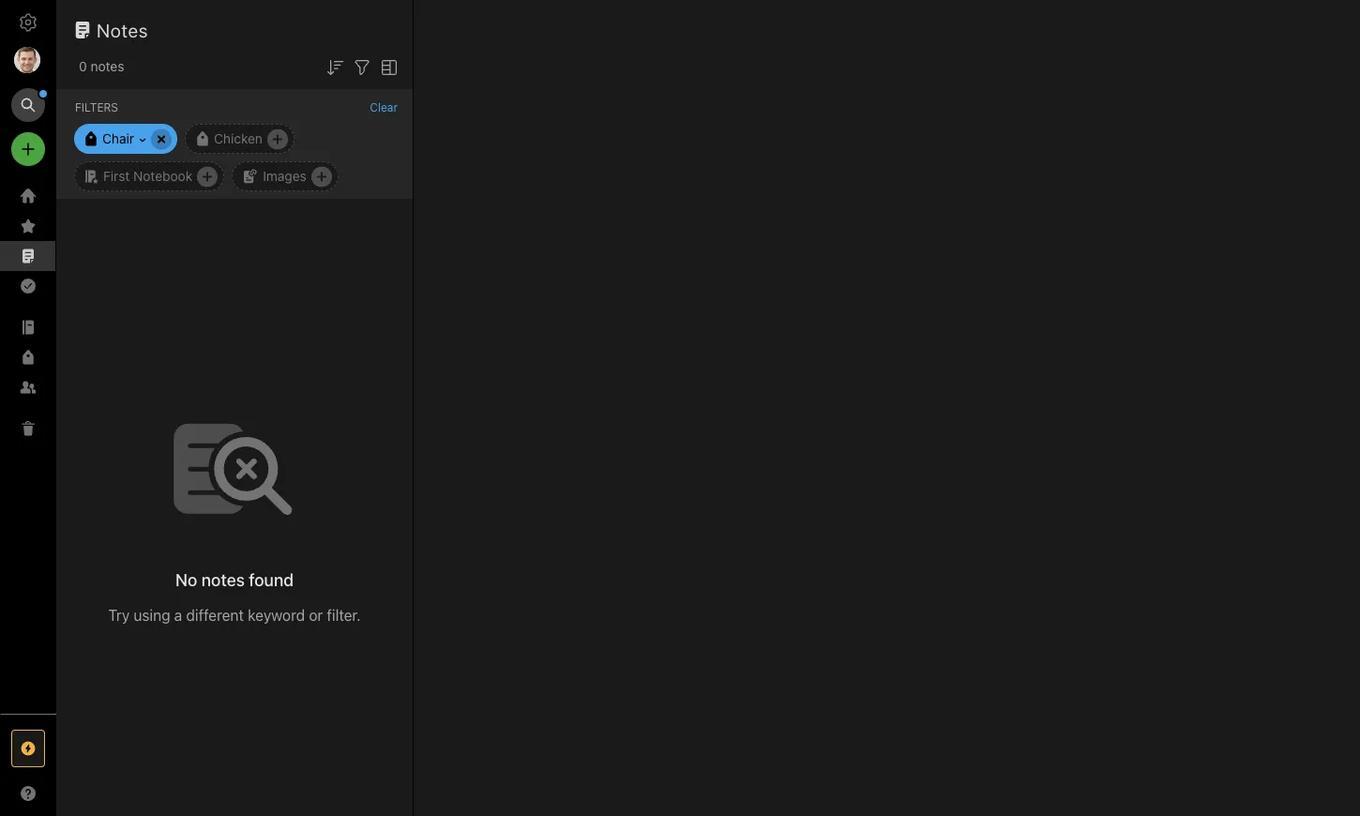 Task type: describe. For each thing, give the bounding box(es) containing it.
a
[[174, 607, 182, 624]]

or
[[309, 607, 323, 624]]

notes for no
[[202, 570, 245, 590]]

images
[[263, 168, 307, 184]]

filter.
[[327, 607, 361, 624]]

keyword
[[248, 607, 305, 624]]

upgrade image
[[17, 738, 39, 760]]

images button
[[232, 161, 339, 191]]

chicken button
[[185, 124, 295, 154]]

try using a different keyword or filter.
[[108, 607, 361, 624]]

first notebook
[[103, 168, 193, 184]]

different
[[186, 607, 244, 624]]

Sort options field
[[324, 54, 346, 79]]

notes for 0
[[91, 59, 124, 74]]

filters
[[75, 100, 118, 114]]

Account field
[[0, 41, 56, 79]]

Add filters field
[[351, 54, 374, 79]]

notebook
[[133, 168, 193, 184]]



Task type: vqa. For each thing, say whether or not it's contained in the screenshot.
Add filters field
yes



Task type: locate. For each thing, give the bounding box(es) containing it.
0 vertical spatial notes
[[91, 59, 124, 74]]

1 vertical spatial notes
[[202, 570, 245, 590]]

0 horizontal spatial notes
[[91, 59, 124, 74]]

0
[[79, 59, 87, 74]]

settings image
[[17, 11, 39, 34]]

WHAT'S NEW field
[[0, 779, 56, 809]]

tree
[[0, 181, 56, 713]]

try
[[108, 607, 130, 624]]

found
[[249, 570, 294, 590]]

chicken
[[214, 131, 263, 146]]

clear
[[370, 100, 398, 114]]

notes right 0
[[91, 59, 124, 74]]

add filters image
[[351, 56, 374, 79]]

chair button
[[74, 124, 177, 154], [101, 129, 134, 149]]

no notes found
[[175, 570, 294, 590]]

using
[[134, 607, 170, 624]]

notes up the different
[[202, 570, 245, 590]]

note window - empty element
[[414, 0, 1361, 816]]

1 horizontal spatial notes
[[202, 570, 245, 590]]

View options field
[[374, 54, 401, 79]]

click to expand image
[[48, 782, 62, 804]]

notes
[[97, 19, 148, 41]]

home image
[[17, 185, 39, 207]]

account image
[[14, 47, 40, 73]]

0 notes
[[79, 59, 124, 74]]

chair
[[102, 131, 134, 146]]

notes
[[91, 59, 124, 74], [202, 570, 245, 590]]

first
[[103, 168, 130, 184]]

first notebook button
[[74, 161, 225, 191]]

no
[[175, 570, 197, 590]]

Sub-tag field
[[134, 129, 146, 149]]

clear button
[[370, 100, 398, 114]]



